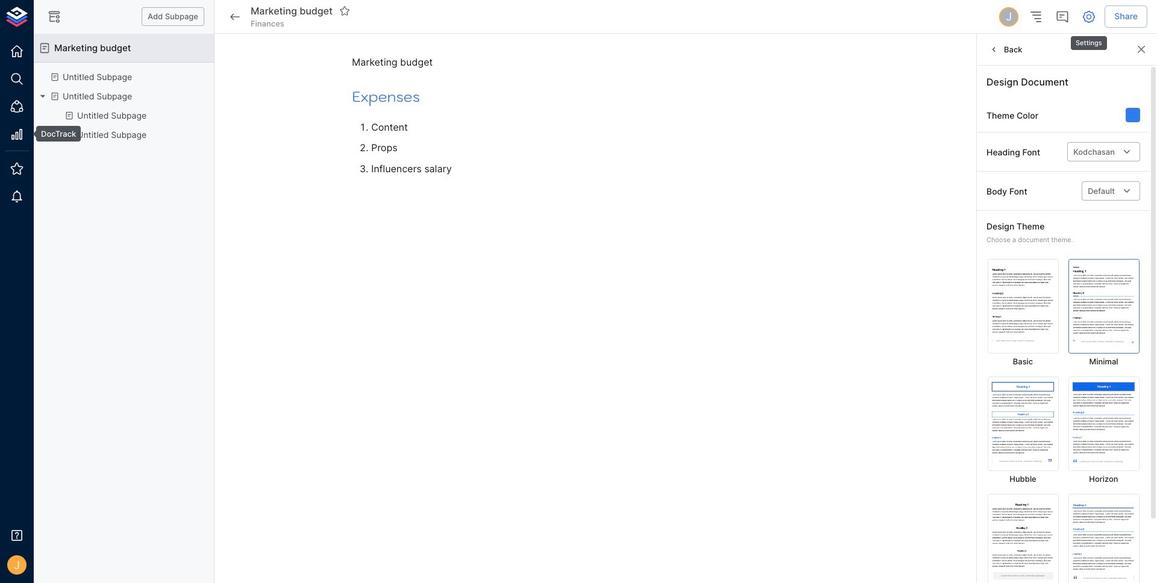 Task type: describe. For each thing, give the bounding box(es) containing it.
hide wiki image
[[47, 9, 61, 24]]

table of contents image
[[1029, 9, 1043, 24]]

settings image
[[1082, 9, 1096, 24]]



Task type: locate. For each thing, give the bounding box(es) containing it.
1 horizontal spatial tooltip
[[1070, 28, 1108, 51]]

go back image
[[228, 9, 242, 24]]

tooltip
[[1070, 28, 1108, 51], [28, 126, 81, 142]]

0 horizontal spatial tooltip
[[28, 126, 81, 142]]

0 vertical spatial tooltip
[[1070, 28, 1108, 51]]

favorite image
[[339, 6, 350, 17]]

1 vertical spatial tooltip
[[28, 126, 81, 142]]

comments image
[[1055, 9, 1070, 24]]



